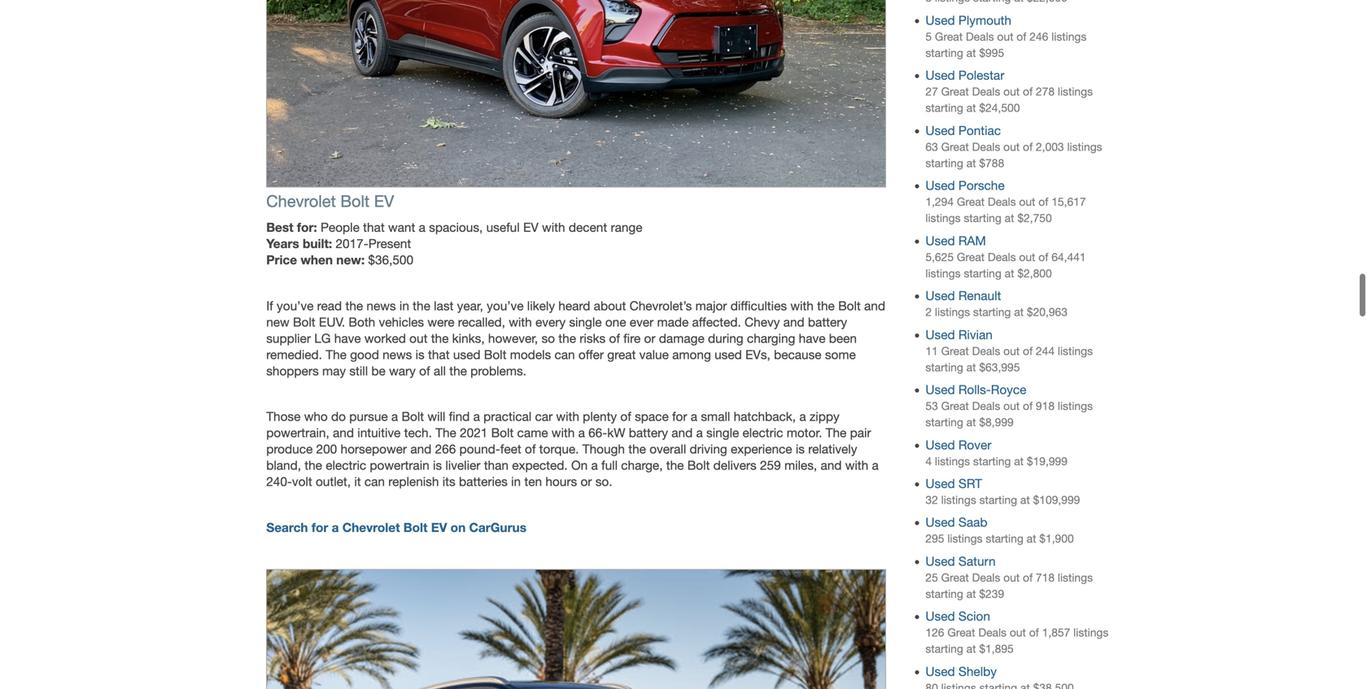 Task type: locate. For each thing, give the bounding box(es) containing it.
starting inside used rover 4 listings starting at $19,999
[[974, 455, 1012, 468]]

at inside 1,294 great deals out of 15,617 listings starting at
[[1005, 212, 1015, 225]]

starting down 'saab'
[[986, 533, 1024, 546]]

0 vertical spatial can
[[555, 348, 575, 362]]

starting inside 1,294 great deals out of 15,617 listings starting at
[[964, 212, 1002, 225]]

great right 53 at bottom
[[942, 400, 970, 413]]

out for used rivian
[[1004, 345, 1020, 358]]

is
[[416, 348, 425, 362], [796, 442, 805, 457], [433, 459, 442, 473]]

used rivian
[[926, 328, 993, 342]]

find
[[449, 410, 470, 424]]

battery inside 'those who do pursue a bolt will find a practical car with plenty of space for a small hatchback, a zippy powertrain, and intuitive tech. the 2021 bolt came with a 66-kw battery and a single electric motor. the pair produce 200 horsepower and 266 pound-feet of torque. though the overall driving experience is relatively bland, the electric powertrain is livelier than expected. on a full charge, the bolt delivers 259 miles, and with a 240-volt outlet, it can replenish its batteries in ten hours or so.'
[[629, 426, 668, 441]]

listings for used pontiac
[[1068, 140, 1103, 153]]

7 used from the top
[[926, 328, 956, 342]]

out inside 11 great deals out of 244 listings starting at
[[1004, 345, 1020, 358]]

spacious,
[[429, 220, 483, 235]]

can inside 'those who do pursue a bolt will find a practical car with plenty of space for a small hatchback, a zippy powertrain, and intuitive tech. the 2021 bolt came with a 66-kw battery and a single electric motor. the pair produce 200 horsepower and 266 pound-feet of torque. though the overall driving experience is relatively bland, the electric powertrain is livelier than expected. on a full charge, the bolt delivers 259 miles, and with a 240-volt outlet, it can replenish its batteries in ten hours or so.'
[[365, 475, 385, 489]]

1 you've from the left
[[277, 299, 314, 313]]

listings down used srt link
[[942, 494, 977, 507]]

deals down rivian
[[973, 345, 1001, 358]]

the
[[326, 348, 347, 362], [436, 426, 457, 441], [826, 426, 847, 441]]

starting inside 27 great deals out of 278 listings starting at
[[926, 101, 964, 114]]

battery
[[808, 315, 848, 330], [629, 426, 668, 441]]

deals
[[966, 30, 995, 43], [973, 85, 1001, 98], [973, 140, 1001, 153], [988, 195, 1017, 209], [988, 251, 1017, 264], [973, 345, 1001, 358], [973, 400, 1001, 413], [973, 572, 1001, 585], [979, 627, 1007, 640]]

0 vertical spatial single
[[569, 315, 602, 330]]

at left $1,900 on the right
[[1027, 533, 1037, 546]]

718
[[1036, 572, 1055, 585]]

used for used shelby
[[926, 665, 956, 679]]

out for used plymouth
[[998, 30, 1014, 43]]

11 great deals out of 244 listings starting at
[[926, 345, 1094, 374]]

ev up want on the top of the page
[[374, 192, 394, 211]]

at up rolls- at bottom right
[[967, 361, 977, 374]]

built:
[[303, 236, 332, 251]]

useful
[[487, 220, 520, 235]]

driving
[[690, 442, 728, 457]]

at for saturn
[[967, 588, 977, 601]]

0 vertical spatial is
[[416, 348, 425, 362]]

used plymouth link
[[926, 13, 1012, 28]]

great inside 11 great deals out of 244 listings starting at
[[942, 345, 970, 358]]

news
[[367, 299, 396, 313], [383, 348, 412, 362]]

livelier
[[446, 459, 481, 473]]

at inside '25 great deals out of 718 listings starting at'
[[967, 588, 977, 601]]

0 vertical spatial or
[[644, 331, 656, 346]]

at inside 11 great deals out of 244 listings starting at
[[967, 361, 977, 374]]

plenty
[[583, 410, 617, 424]]

listings inside 1,294 great deals out of 15,617 listings starting at
[[926, 212, 961, 225]]

used up 1,294
[[926, 178, 956, 193]]

25
[[926, 572, 939, 585]]

8 used from the top
[[926, 383, 956, 397]]

car
[[535, 410, 553, 424]]

1 horizontal spatial used
[[715, 348, 742, 362]]

0 horizontal spatial single
[[569, 315, 602, 330]]

used up 32
[[926, 477, 956, 491]]

at inside 27 great deals out of 278 listings starting at
[[967, 101, 977, 114]]

of for used porsche
[[1039, 195, 1049, 209]]

have
[[334, 331, 361, 346], [799, 331, 826, 346]]

news up wary
[[383, 348, 412, 362]]

listings inside 11 great deals out of 244 listings starting at
[[1058, 345, 1094, 358]]

starting inside the 63 great deals out of 2,003 listings starting at
[[926, 157, 964, 170]]

listings inside used saab 295 listings starting at $1,900
[[948, 533, 983, 546]]

the right 'so'
[[559, 331, 576, 346]]

at left $19,999
[[1015, 455, 1024, 468]]

with left the decent
[[542, 220, 566, 235]]

of up $2,800
[[1039, 251, 1049, 264]]

used for used plymouth
[[926, 13, 956, 28]]

great inside '25 great deals out of 718 listings starting at'
[[942, 572, 970, 585]]

246
[[1030, 30, 1049, 43]]

used inside used saab 295 listings starting at $1,900
[[926, 516, 956, 530]]

1 horizontal spatial have
[[799, 331, 826, 346]]

the up relatively
[[826, 426, 847, 441]]

great inside 1,294 great deals out of 15,617 listings starting at
[[957, 195, 985, 209]]

great inside 53 great deals out of 918 listings starting at
[[942, 400, 970, 413]]

starting up renault
[[964, 267, 1002, 280]]

deals inside 1,294 great deals out of 15,617 listings starting at
[[988, 195, 1017, 209]]

search for a chevrolet bolt ev on cargurus link
[[266, 520, 527, 535]]

listings inside used rover 4 listings starting at $19,999
[[935, 455, 971, 468]]

used for used rolls-royce
[[926, 383, 956, 397]]

used up 53 at bottom
[[926, 383, 956, 397]]

4
[[926, 455, 932, 468]]

listings for used ram
[[926, 267, 961, 280]]

shelby
[[959, 665, 997, 679]]

out inside the 63 great deals out of 2,003 listings starting at
[[1004, 140, 1020, 153]]

out up $995
[[998, 30, 1014, 43]]

deals inside the 63 great deals out of 2,003 listings starting at
[[973, 140, 1001, 153]]

11 used from the top
[[926, 516, 956, 530]]

out down royce
[[1004, 400, 1020, 413]]

out up $1,895 on the bottom right of page
[[1010, 627, 1027, 640]]

listings inside '25 great deals out of 718 listings starting at'
[[1058, 572, 1094, 585]]

5 used from the top
[[926, 234, 956, 248]]

used inside used renault 2 listings starting at $20,963
[[926, 289, 956, 303]]

or inside the if you've read the news in the last year, you've likely heard about chevrolet's major difficulties with the bolt and new bolt euv. both vehicles were recalled, with every single one ever made affected. chevy and battery supplier lg have worked out the kinks, however, so the risks of fire or damage during charging have been remedied. the good news is that used bolt models can offer great value among used evs, because some shoppers may still be wary of all the problems.
[[644, 331, 656, 346]]

out up $63,995
[[1004, 345, 1020, 358]]

about
[[594, 299, 626, 313]]

0 vertical spatial ev
[[374, 192, 394, 211]]

chevrolet
[[266, 192, 336, 211], [343, 520, 400, 535]]

great inside 27 great deals out of 278 listings starting at
[[942, 85, 970, 98]]

295
[[926, 533, 945, 546]]

out down vehicles
[[410, 331, 428, 346]]

rivian
[[959, 328, 993, 342]]

used polestar link
[[926, 68, 1005, 83]]

at up shelby
[[967, 643, 977, 656]]

0 vertical spatial for
[[673, 410, 688, 424]]

0 horizontal spatial battery
[[629, 426, 668, 441]]

great inside 5,625 great deals out of 64,441 listings starting at
[[957, 251, 985, 264]]

1 horizontal spatial electric
[[743, 426, 784, 441]]

listings down the used renault link
[[935, 306, 971, 319]]

at up used pontiac
[[967, 101, 977, 114]]

1 used from the top
[[926, 13, 956, 28]]

at inside 53 great deals out of 918 listings starting at
[[967, 416, 977, 429]]

space
[[635, 410, 669, 424]]

kinks,
[[452, 331, 485, 346]]

at left $2,800
[[1005, 267, 1015, 280]]

at
[[967, 46, 977, 59], [967, 101, 977, 114], [967, 157, 977, 170], [1005, 212, 1015, 225], [1005, 267, 1015, 280], [1015, 306, 1024, 319], [967, 361, 977, 374], [967, 416, 977, 429], [1015, 455, 1024, 468], [1021, 494, 1031, 507], [1027, 533, 1037, 546], [967, 588, 977, 601], [967, 643, 977, 656]]

and up 'charging'
[[784, 315, 805, 330]]

1 vertical spatial that
[[428, 348, 450, 362]]

10 used from the top
[[926, 477, 956, 491]]

single inside 'those who do pursue a bolt will find a practical car with plenty of space for a small hatchback, a zippy powertrain, and intuitive tech. the 2021 bolt came with a 66-kw battery and a single electric motor. the pair produce 200 horsepower and 266 pound-feet of torque. though the overall driving experience is relatively bland, the electric powertrain is livelier than expected. on a full charge, the bolt delivers 259 miles, and with a 240-volt outlet, it can replenish its batteries in ten hours or so.'
[[707, 426, 740, 441]]

at inside 5 great deals out of 246 listings starting at
[[967, 46, 977, 59]]

renault
[[959, 289, 1002, 303]]

starting
[[926, 46, 964, 59], [926, 101, 964, 114], [926, 157, 964, 170], [964, 212, 1002, 225], [964, 267, 1002, 280], [974, 306, 1012, 319], [926, 361, 964, 374], [926, 416, 964, 429], [974, 455, 1012, 468], [980, 494, 1018, 507], [986, 533, 1024, 546], [926, 588, 964, 601], [926, 643, 964, 656]]

used up 126
[[926, 610, 956, 624]]

the
[[346, 299, 363, 313], [413, 299, 431, 313], [818, 299, 835, 313], [431, 331, 449, 346], [559, 331, 576, 346], [450, 364, 467, 379], [629, 442, 646, 457], [305, 459, 322, 473], [667, 459, 684, 473]]

of left 718 at the right bottom of page
[[1023, 572, 1033, 585]]

deals for rolls-
[[973, 400, 1001, 413]]

starting inside 5,625 great deals out of 64,441 listings starting at
[[964, 267, 1002, 280]]

the up the volt
[[305, 459, 322, 473]]

used scion link
[[926, 610, 991, 624]]

at inside the 63 great deals out of 2,003 listings starting at
[[967, 157, 977, 170]]

deals inside 11 great deals out of 244 listings starting at
[[973, 345, 1001, 358]]

can right "it"
[[365, 475, 385, 489]]

starting inside '25 great deals out of 718 listings starting at'
[[926, 588, 964, 601]]

listings inside 5,625 great deals out of 64,441 listings starting at
[[926, 267, 961, 280]]

bolt left 'on'
[[404, 520, 428, 535]]

1 horizontal spatial for
[[673, 410, 688, 424]]

of inside 11 great deals out of 244 listings starting at
[[1023, 345, 1033, 358]]

used shelby link
[[926, 665, 997, 679]]

out up the $788
[[1004, 140, 1020, 153]]

1 horizontal spatial chevrolet
[[343, 520, 400, 535]]

listings down '5,625'
[[926, 267, 961, 280]]

remedied.
[[266, 348, 322, 362]]

240-
[[266, 475, 292, 489]]

2 vertical spatial is
[[433, 459, 442, 473]]

bolt
[[341, 192, 370, 211], [839, 299, 861, 313], [293, 315, 316, 330], [484, 348, 507, 362], [402, 410, 424, 424], [491, 426, 514, 441], [688, 459, 710, 473], [404, 520, 428, 535]]

pursue
[[350, 410, 388, 424]]

do
[[331, 410, 346, 424]]

deals for plymouth
[[966, 30, 995, 43]]

at inside 5,625 great deals out of 64,441 listings starting at
[[1005, 267, 1015, 280]]

0 horizontal spatial can
[[365, 475, 385, 489]]

0 vertical spatial that
[[363, 220, 385, 235]]

great down used saturn
[[942, 572, 970, 585]]

1 vertical spatial news
[[383, 348, 412, 362]]

battery down space
[[629, 426, 668, 441]]

a up intuitive
[[392, 410, 398, 424]]

the left last
[[413, 299, 431, 313]]

can
[[555, 348, 575, 362], [365, 475, 385, 489]]

a left 4
[[872, 459, 879, 473]]

great for polestar
[[942, 85, 970, 98]]

that up present
[[363, 220, 385, 235]]

experience
[[731, 442, 793, 457]]

listings inside the used srt 32 listings starting at $109,999
[[942, 494, 977, 507]]

great for ram
[[957, 251, 985, 264]]

1 horizontal spatial single
[[707, 426, 740, 441]]

price
[[266, 253, 297, 268]]

1 vertical spatial or
[[581, 475, 592, 489]]

deals up the $788
[[973, 140, 1001, 153]]

single down small
[[707, 426, 740, 441]]

starting down 27
[[926, 101, 964, 114]]

6 used from the top
[[926, 289, 956, 303]]

listings inside 27 great deals out of 278 listings starting at
[[1058, 85, 1094, 98]]

1 vertical spatial battery
[[629, 426, 668, 441]]

you've up new
[[277, 299, 314, 313]]

out inside 27 great deals out of 278 listings starting at
[[1004, 85, 1020, 98]]

1 vertical spatial ev
[[524, 220, 539, 235]]

starting for scion
[[926, 643, 964, 656]]

0 horizontal spatial ev
[[374, 192, 394, 211]]

of for used ram
[[1039, 251, 1049, 264]]

out inside 1,294 great deals out of 15,617 listings starting at
[[1020, 195, 1036, 209]]

at left the $2,750
[[1005, 212, 1015, 225]]

heard
[[559, 299, 591, 313]]

out up $2,800
[[1020, 251, 1036, 264]]

a
[[419, 220, 426, 235], [392, 410, 398, 424], [474, 410, 480, 424], [691, 410, 698, 424], [800, 410, 807, 424], [579, 426, 585, 441], [697, 426, 703, 441], [592, 459, 598, 473], [872, 459, 879, 473], [332, 520, 339, 535]]

starting for porsche
[[964, 212, 1002, 225]]

used rolls-royce
[[926, 383, 1027, 397]]

2 horizontal spatial ev
[[524, 220, 539, 235]]

is up wary
[[416, 348, 425, 362]]

0 horizontal spatial in
[[400, 299, 409, 313]]

used up 295
[[926, 516, 956, 530]]

when
[[301, 253, 333, 268]]

0 horizontal spatial the
[[326, 348, 347, 362]]

for:
[[297, 220, 317, 235]]

out inside 126 great deals out of 1,857 listings starting at
[[1010, 627, 1027, 640]]

used up 4
[[926, 438, 956, 453]]

used for used scion
[[926, 610, 956, 624]]

full
[[602, 459, 618, 473]]

those
[[266, 410, 301, 424]]

out inside '25 great deals out of 718 listings starting at'
[[1004, 572, 1020, 585]]

starting down 11 on the right of page
[[926, 361, 964, 374]]

great inside 5 great deals out of 246 listings starting at
[[935, 30, 963, 43]]

0 vertical spatial battery
[[808, 315, 848, 330]]

0 horizontal spatial or
[[581, 475, 592, 489]]

27 great deals out of 278 listings starting at
[[926, 85, 1094, 114]]

starting inside 5 great deals out of 246 listings starting at
[[926, 46, 964, 59]]

1 horizontal spatial you've
[[487, 299, 524, 313]]

search for a chevrolet bolt ev on cargurus
[[266, 520, 527, 535]]

the up may
[[326, 348, 347, 362]]

single up the risks
[[569, 315, 602, 330]]

used up 25 at the right bottom
[[926, 554, 956, 569]]

of inside '25 great deals out of 718 listings starting at'
[[1023, 572, 1033, 585]]

2 have from the left
[[799, 331, 826, 346]]

deals for saturn
[[973, 572, 1001, 585]]

for right space
[[673, 410, 688, 424]]

12 used from the top
[[926, 554, 956, 569]]

deals for ram
[[988, 251, 1017, 264]]

used ram
[[926, 234, 987, 248]]

can inside the if you've read the news in the last year, you've likely heard about chevrolet's major difficulties with the bolt and new bolt euv. both vehicles were recalled, with every single one ever made affected. chevy and battery supplier lg have worked out the kinks, however, so the risks of fire or damage during charging have been remedied. the good news is that used bolt models can offer great value among used evs, because some shoppers may still be wary of all the problems.
[[555, 348, 575, 362]]

of inside the 63 great deals out of 2,003 listings starting at
[[1023, 140, 1033, 153]]

bolt down the practical
[[491, 426, 514, 441]]

918
[[1036, 400, 1055, 413]]

came
[[517, 426, 548, 441]]

starting inside 53 great deals out of 918 listings starting at
[[926, 416, 964, 429]]

single inside the if you've read the news in the last year, you've likely heard about chevrolet's major difficulties with the bolt and new bolt euv. both vehicles were recalled, with every single one ever made affected. chevy and battery supplier lg have worked out the kinks, however, so the risks of fire or damage during charging have been remedied. the good news is that used bolt models can offer great value among used evs, because some shoppers may still be wary of all the problems.
[[569, 315, 602, 330]]

of inside 1,294 great deals out of 15,617 listings starting at
[[1039, 195, 1049, 209]]

deals down used rolls-royce
[[973, 400, 1001, 413]]

0 horizontal spatial chevrolet
[[266, 192, 336, 211]]

$788
[[980, 157, 1005, 170]]

in inside the if you've read the news in the last year, you've likely heard about chevrolet's major difficulties with the bolt and new bolt euv. both vehicles were recalled, with every single one ever made affected. chevy and battery supplier lg have worked out the kinks, however, so the risks of fire or damage during charging have been remedied. the good news is that used bolt models can offer great value among used evs, because some shoppers may still be wary of all the problems.
[[400, 299, 409, 313]]

listings inside 126 great deals out of 1,857 listings starting at
[[1074, 627, 1109, 640]]

great inside the 63 great deals out of 2,003 listings starting at
[[942, 140, 970, 153]]

of inside 53 great deals out of 918 listings starting at
[[1023, 400, 1033, 413]]

feet
[[501, 442, 522, 457]]

that inside 'best for: people that want a spacious, useful ev with decent range years built: 2017-present price when new: $36,500'
[[363, 220, 385, 235]]

starting inside 126 great deals out of 1,857 listings starting at
[[926, 643, 964, 656]]

listings inside 53 great deals out of 918 listings starting at
[[1058, 400, 1094, 413]]

can down 'so'
[[555, 348, 575, 362]]

used for used rivian
[[926, 328, 956, 342]]

value
[[640, 348, 669, 362]]

0 vertical spatial electric
[[743, 426, 784, 441]]

5
[[926, 30, 932, 43]]

a up 2021
[[474, 410, 480, 424]]

1 horizontal spatial can
[[555, 348, 575, 362]]

news up both
[[367, 299, 396, 313]]

1 horizontal spatial that
[[428, 348, 450, 362]]

used for used ram
[[926, 234, 956, 248]]

used saab link
[[926, 516, 988, 530]]

bolt up "tech."
[[402, 410, 424, 424]]

saturn
[[959, 554, 996, 569]]

0 horizontal spatial that
[[363, 220, 385, 235]]

starting inside 11 great deals out of 244 listings starting at
[[926, 361, 964, 374]]

used inside the used srt 32 listings starting at $109,999
[[926, 477, 956, 491]]

at for scion
[[967, 643, 977, 656]]

horsepower
[[341, 442, 407, 457]]

deals inside 5 great deals out of 246 listings starting at
[[966, 30, 995, 43]]

deals inside '25 great deals out of 718 listings starting at'
[[973, 572, 1001, 585]]

in inside 'those who do pursue a bolt will find a practical car with plenty of space for a small hatchback, a zippy powertrain, and intuitive tech. the 2021 bolt came with a 66-kw battery and a single electric motor. the pair produce 200 horsepower and 266 pound-feet of torque. though the overall driving experience is relatively bland, the electric powertrain is livelier than expected. on a full charge, the bolt delivers 259 miles, and with a 240-volt outlet, it can replenish its batteries in ten hours or so.'
[[511, 475, 521, 489]]

used up 27
[[926, 68, 956, 83]]

0 horizontal spatial you've
[[277, 299, 314, 313]]

battery up been
[[808, 315, 848, 330]]

all
[[434, 364, 446, 379]]

powertrain,
[[266, 426, 330, 441]]

at for plymouth
[[967, 46, 977, 59]]

1 vertical spatial electric
[[326, 459, 367, 473]]

deals inside 126 great deals out of 1,857 listings starting at
[[979, 627, 1007, 640]]

2 vertical spatial ev
[[431, 520, 447, 535]]

out inside 53 great deals out of 918 listings starting at
[[1004, 400, 1020, 413]]

with
[[542, 220, 566, 235], [791, 299, 814, 313], [509, 315, 532, 330], [556, 410, 580, 424], [552, 426, 575, 441], [846, 459, 869, 473]]

problems.
[[471, 364, 527, 379]]

chevrolet up for:
[[266, 192, 336, 211]]

of inside 126 great deals out of 1,857 listings starting at
[[1030, 627, 1040, 640]]

the right all
[[450, 364, 467, 379]]

with inside 'best for: people that want a spacious, useful ev with decent range years built: 2017-present price when new: $36,500'
[[542, 220, 566, 235]]

ev right useful
[[524, 220, 539, 235]]

0 horizontal spatial have
[[334, 331, 361, 346]]

4 used from the top
[[926, 178, 956, 193]]

starting down 'rover'
[[974, 455, 1012, 468]]

at inside the used srt 32 listings starting at $109,999
[[1021, 494, 1031, 507]]

of left all
[[419, 364, 430, 379]]

9 used from the top
[[926, 438, 956, 453]]

of inside 27 great deals out of 278 listings starting at
[[1023, 85, 1033, 98]]

models
[[510, 348, 551, 362]]

of left 246
[[1017, 30, 1027, 43]]

at inside 126 great deals out of 1,857 listings starting at
[[967, 643, 977, 656]]

0 horizontal spatial for
[[312, 520, 328, 535]]

2 horizontal spatial the
[[826, 426, 847, 441]]

is inside the if you've read the news in the last year, you've likely heard about chevrolet's major difficulties with the bolt and new bolt euv. both vehicles were recalled, with every single one ever made affected. chevy and battery supplier lg have worked out the kinks, however, so the risks of fire or damage during charging have been remedied. the good news is that used bolt models can offer great value among used evs, because some shoppers may still be wary of all the problems.
[[416, 348, 425, 362]]

1 horizontal spatial battery
[[808, 315, 848, 330]]

listings for used polestar
[[1058, 85, 1094, 98]]

out for used scion
[[1010, 627, 1027, 640]]

bolt up problems.
[[484, 348, 507, 362]]

of inside 5,625 great deals out of 64,441 listings starting at
[[1039, 251, 1049, 264]]

out inside 5,625 great deals out of 64,441 listings starting at
[[1020, 251, 1036, 264]]

deals down porsche
[[988, 195, 1017, 209]]

great for plymouth
[[935, 30, 963, 43]]

14 used from the top
[[926, 665, 956, 679]]

those who do pursue a bolt will find a practical car with plenty of space for a small hatchback, a zippy powertrain, and intuitive tech. the 2021 bolt came with a 66-kw battery and a single electric motor. the pair produce 200 horsepower and 266 pound-feet of torque. though the overall driving experience is relatively bland, the electric powertrain is livelier than expected. on a full charge, the bolt delivers 259 miles, and with a 240-volt outlet, it can replenish its batteries in ten hours or so.
[[266, 410, 879, 489]]

at up 'rover'
[[967, 416, 977, 429]]

starting down 63
[[926, 157, 964, 170]]

2020 kia niro ev preview summaryimage image
[[266, 570, 887, 690]]

3 used from the top
[[926, 123, 956, 138]]

1 vertical spatial in
[[511, 475, 521, 489]]

at left $239
[[967, 588, 977, 601]]

at left $109,999
[[1021, 494, 1031, 507]]

used rover link
[[926, 438, 992, 453]]

used polestar
[[926, 68, 1005, 83]]

listings right 918
[[1058, 400, 1094, 413]]

1,294 great deals out of 15,617 listings starting at
[[926, 195, 1087, 225]]

1 vertical spatial can
[[365, 475, 385, 489]]

starting for pontiac
[[926, 157, 964, 170]]

deals inside 27 great deals out of 278 listings starting at
[[973, 85, 1001, 98]]

starting for rolls-
[[926, 416, 964, 429]]

starting inside used renault 2 listings starting at $20,963
[[974, 306, 1012, 319]]

great inside 126 great deals out of 1,857 listings starting at
[[948, 627, 976, 640]]

1 horizontal spatial or
[[644, 331, 656, 346]]

out up the $2,750
[[1020, 195, 1036, 209]]

1 vertical spatial single
[[707, 426, 740, 441]]

1 horizontal spatial the
[[436, 426, 457, 441]]

among
[[673, 348, 711, 362]]

1 used from the left
[[453, 348, 481, 362]]

of up the $2,750
[[1039, 195, 1049, 209]]

one
[[606, 315, 627, 330]]

new
[[266, 315, 290, 330]]

listings inside the 63 great deals out of 2,003 listings starting at
[[1068, 140, 1103, 153]]

starting down 53 at bottom
[[926, 416, 964, 429]]

5,625 great deals out of 64,441 listings starting at
[[926, 251, 1087, 280]]

deals inside 5,625 great deals out of 64,441 listings starting at
[[988, 251, 1017, 264]]

listings inside 5 great deals out of 246 listings starting at
[[1052, 30, 1087, 43]]

0 horizontal spatial is
[[416, 348, 425, 362]]

2 used from the top
[[926, 68, 956, 83]]

of inside 5 great deals out of 246 listings starting at
[[1017, 30, 1027, 43]]

1,294
[[926, 195, 954, 209]]

0 horizontal spatial used
[[453, 348, 481, 362]]

deals inside 53 great deals out of 918 listings starting at
[[973, 400, 1001, 413]]

of down the one
[[609, 331, 620, 346]]

deals for polestar
[[973, 85, 1001, 98]]

every
[[536, 315, 566, 330]]

2 horizontal spatial is
[[796, 442, 805, 457]]

great
[[608, 348, 636, 362]]

a left small
[[691, 410, 698, 424]]

and left 2
[[865, 299, 886, 313]]

great down used polestar link
[[942, 85, 970, 98]]

starting down 126
[[926, 643, 964, 656]]

at for rolls-
[[967, 416, 977, 429]]

126 great deals out of 1,857 listings starting at
[[926, 627, 1109, 656]]

of down came at the left bottom of the page
[[525, 442, 536, 457]]

13 used from the top
[[926, 610, 956, 624]]

used for used porsche
[[926, 178, 956, 193]]

chevrolet down "it"
[[343, 520, 400, 535]]

1 horizontal spatial in
[[511, 475, 521, 489]]

at left $20,963 at the right of page
[[1015, 306, 1024, 319]]

listings right 244
[[1058, 345, 1094, 358]]

1 vertical spatial for
[[312, 520, 328, 535]]

1 vertical spatial is
[[796, 442, 805, 457]]

at for polestar
[[967, 101, 977, 114]]

that inside the if you've read the news in the last year, you've likely heard about chevrolet's major difficulties with the bolt and new bolt euv. both vehicles were recalled, with every single one ever made affected. chevy and battery supplier lg have worked out the kinks, however, so the risks of fire or damage during charging have been remedied. the good news is that used bolt models can offer great value among used evs, because some shoppers may still be wary of all the problems.
[[428, 348, 450, 362]]

fire
[[624, 331, 641, 346]]

great right 5
[[935, 30, 963, 43]]

the up charge,
[[629, 442, 646, 457]]

0 vertical spatial in
[[400, 299, 409, 313]]

it
[[354, 475, 361, 489]]

out inside 5 great deals out of 246 listings starting at
[[998, 30, 1014, 43]]

produce
[[266, 442, 313, 457]]

out for used pontiac
[[1004, 140, 1020, 153]]

at inside used saab 295 listings starting at $1,900
[[1027, 533, 1037, 546]]

out for used saturn
[[1004, 572, 1020, 585]]

starting down 25 at the right bottom
[[926, 588, 964, 601]]

listings right 1,857
[[1074, 627, 1109, 640]]



Task type: vqa. For each thing, say whether or not it's contained in the screenshot.


Task type: describe. For each thing, give the bounding box(es) containing it.
with right 'car'
[[556, 410, 580, 424]]

2 you've from the left
[[487, 299, 524, 313]]

zippy
[[810, 410, 840, 424]]

the down were
[[431, 331, 449, 346]]

used rolls-royce link
[[926, 383, 1027, 397]]

of for used saturn
[[1023, 572, 1033, 585]]

5,625
[[926, 251, 954, 264]]

volt
[[292, 475, 312, 489]]

major
[[696, 299, 727, 313]]

$2,750
[[1018, 212, 1053, 225]]

at inside used rover 4 listings starting at $19,999
[[1015, 455, 1024, 468]]

2
[[926, 306, 932, 319]]

great for scion
[[948, 627, 976, 640]]

great for saturn
[[942, 572, 970, 585]]

out for used ram
[[1020, 251, 1036, 264]]

5 great deals out of 246 listings starting at
[[926, 30, 1087, 59]]

ever
[[630, 315, 654, 330]]

at for pontiac
[[967, 157, 977, 170]]

1 vertical spatial chevrolet
[[343, 520, 400, 535]]

63
[[926, 140, 939, 153]]

at for rivian
[[967, 361, 977, 374]]

used srt 32 listings starting at $109,999
[[926, 477, 1081, 507]]

used pontiac
[[926, 123, 1002, 138]]

a up the driving
[[697, 426, 703, 441]]

and down do
[[333, 426, 354, 441]]

starting for polestar
[[926, 101, 964, 114]]

charging
[[747, 331, 796, 346]]

at inside used renault 2 listings starting at $20,963
[[1015, 306, 1024, 319]]

listings for used plymouth
[[1052, 30, 1087, 43]]

$24,500
[[980, 101, 1021, 114]]

with down relatively
[[846, 459, 869, 473]]

$20,963
[[1027, 306, 1068, 319]]

year,
[[457, 299, 484, 313]]

if you've read the news in the last year, you've likely heard about chevrolet's major difficulties with the bolt and new bolt euv. both vehicles were recalled, with every single one ever made affected. chevy and battery supplier lg have worked out the kinks, however, so the risks of fire or damage during charging have been remedied. the good news is that used bolt models can offer great value among used evs, because some shoppers may still be wary of all the problems.
[[266, 299, 886, 379]]

a left 66-
[[579, 426, 585, 441]]

64,441
[[1052, 251, 1087, 264]]

new:
[[337, 253, 365, 268]]

delivers
[[714, 459, 757, 473]]

used renault 2 listings starting at $20,963
[[926, 289, 1068, 319]]

25 great deals out of 718 listings starting at
[[926, 572, 1094, 601]]

used rover 4 listings starting at $19,999
[[926, 438, 1068, 468]]

rover
[[959, 438, 992, 453]]

2022 chevrolet bolt ev review lead in image
[[266, 0, 887, 188]]

starting for plymouth
[[926, 46, 964, 59]]

with up the however,
[[509, 315, 532, 330]]

used for used polestar
[[926, 68, 956, 83]]

a left full
[[592, 459, 598, 473]]

practical
[[484, 410, 532, 424]]

relatively
[[809, 442, 858, 457]]

powertrain
[[370, 459, 430, 473]]

bolt up people
[[341, 192, 370, 211]]

of up kw
[[621, 410, 632, 424]]

good
[[350, 348, 379, 362]]

the inside the if you've read the news in the last year, you've likely heard about chevrolet's major difficulties with the bolt and new bolt euv. both vehicles were recalled, with every single one ever made affected. chevy and battery supplier lg have worked out the kinks, however, so the risks of fire or damage during charging have been remedied. the good news is that used bolt models can offer great value among used evs, because some shoppers may still be wary of all the problems.
[[326, 348, 347, 362]]

evs,
[[746, 348, 771, 362]]

and down relatively
[[821, 459, 842, 473]]

best for: people that want a spacious, useful ev with decent range years built: 2017-present price when new: $36,500
[[266, 220, 643, 268]]

or inside 'those who do pursue a bolt will find a practical car with plenty of space for a small hatchback, a zippy powertrain, and intuitive tech. the 2021 bolt came with a 66-kw battery and a single electric motor. the pair produce 200 horsepower and 266 pound-feet of torque. though the overall driving experience is relatively bland, the electric powertrain is livelier than expected. on a full charge, the bolt delivers 259 miles, and with a 240-volt outlet, it can replenish its batteries in ten hours or so.'
[[581, 475, 592, 489]]

listings for used rolls-royce
[[1058, 400, 1094, 413]]

vehicles
[[379, 315, 424, 330]]

listings inside used renault 2 listings starting at $20,963
[[935, 306, 971, 319]]

however,
[[488, 331, 538, 346]]

porsche
[[959, 178, 1005, 193]]

for inside 'those who do pursue a bolt will find a practical car with plenty of space for a small hatchback, a zippy powertrain, and intuitive tech. the 2021 bolt came with a 66-kw battery and a single electric motor. the pair produce 200 horsepower and 266 pound-feet of torque. though the overall driving experience is relatively bland, the electric powertrain is livelier than expected. on a full charge, the bolt delivers 259 miles, and with a 240-volt outlet, it can replenish its batteries in ten hours or so.'
[[673, 410, 688, 424]]

27
[[926, 85, 939, 98]]

at for ram
[[1005, 267, 1015, 280]]

starting for rivian
[[926, 361, 964, 374]]

1,857
[[1043, 627, 1071, 640]]

a down outlet,
[[332, 520, 339, 535]]

0 vertical spatial news
[[367, 299, 396, 313]]

plymouth
[[959, 13, 1012, 28]]

worked
[[365, 331, 406, 346]]

great for porsche
[[957, 195, 985, 209]]

chevrolet bolt ev
[[266, 192, 394, 211]]

pound-
[[460, 442, 501, 457]]

chevrolet's
[[630, 299, 692, 313]]

shoppers
[[266, 364, 319, 379]]

search
[[266, 520, 308, 535]]

chevy
[[745, 315, 780, 330]]

and down "tech."
[[411, 442, 432, 457]]

used inside used rover 4 listings starting at $19,999
[[926, 438, 956, 453]]

used srt link
[[926, 477, 983, 491]]

$109,999
[[1034, 494, 1081, 507]]

used for used pontiac
[[926, 123, 956, 138]]

best
[[266, 220, 294, 235]]

out inside the if you've read the news in the last year, you've likely heard about chevrolet's major difficulties with the bolt and new bolt euv. both vehicles were recalled, with every single one ever made affected. chevy and battery supplier lg have worked out the kinks, however, so the risks of fire or damage during charging have been remedied. the good news is that used bolt models can offer great value among used evs, because some shoppers may still be wary of all the problems.
[[410, 331, 428, 346]]

great for pontiac
[[942, 140, 970, 153]]

32
[[926, 494, 939, 507]]

$2,800
[[1018, 267, 1053, 280]]

$1,900
[[1040, 533, 1075, 546]]

0 horizontal spatial electric
[[326, 459, 367, 473]]

out for used polestar
[[1004, 85, 1020, 98]]

11
[[926, 345, 939, 358]]

starting for ram
[[964, 267, 1002, 280]]

bolt down the driving
[[688, 459, 710, 473]]

listings for used saturn
[[1058, 572, 1094, 585]]

starting inside used saab 295 listings starting at $1,900
[[986, 533, 1024, 546]]

starting inside the used srt 32 listings starting at $109,999
[[980, 494, 1018, 507]]

polestar
[[959, 68, 1005, 83]]

1 horizontal spatial is
[[433, 459, 442, 473]]

bland,
[[266, 459, 301, 473]]

the up been
[[818, 299, 835, 313]]

deals for rivian
[[973, 345, 1001, 358]]

pair
[[851, 426, 872, 441]]

so.
[[596, 475, 613, 489]]

53
[[926, 400, 939, 413]]

used renault link
[[926, 289, 1002, 303]]

recalled,
[[458, 315, 506, 330]]

because
[[774, 348, 822, 362]]

a up motor.
[[800, 410, 807, 424]]

saab
[[959, 516, 988, 530]]

affected.
[[693, 315, 742, 330]]

with right difficulties at the top right of the page
[[791, 299, 814, 313]]

wary
[[389, 364, 416, 379]]

difficulties
[[731, 299, 787, 313]]

charge,
[[621, 459, 663, 473]]

listings for used porsche
[[926, 212, 961, 225]]

torque.
[[540, 442, 579, 457]]

battery inside the if you've read the news in the last year, you've likely heard about chevrolet's major difficulties with the bolt and new bolt euv. both vehicles were recalled, with every single one ever made affected. chevy and battery supplier lg have worked out the kinks, however, so the risks of fire or damage during charging have been remedied. the good news is that used bolt models can offer great value among used evs, because some shoppers may still be wary of all the problems.
[[808, 315, 848, 330]]

than
[[484, 459, 509, 473]]

1 have from the left
[[334, 331, 361, 346]]

at for porsche
[[1005, 212, 1015, 225]]

$36,500
[[368, 253, 414, 268]]

great for rolls-
[[942, 400, 970, 413]]

overall
[[650, 442, 687, 457]]

used for used saturn
[[926, 554, 956, 569]]

made
[[657, 315, 689, 330]]

with up torque.
[[552, 426, 575, 441]]

used saturn
[[926, 554, 996, 569]]

ev inside 'best for: people that want a spacious, useful ev with decent range years built: 2017-present price when new: $36,500'
[[524, 220, 539, 235]]

2 used from the left
[[715, 348, 742, 362]]

15,617
[[1052, 195, 1087, 209]]

bolt up the supplier
[[293, 315, 316, 330]]

a inside 'best for: people that want a spacious, useful ev with decent range years built: 2017-present price when new: $36,500'
[[419, 220, 426, 235]]

starting for saturn
[[926, 588, 964, 601]]

replenish
[[389, 475, 439, 489]]

expected.
[[512, 459, 568, 473]]

out for used porsche
[[1020, 195, 1036, 209]]

deals for scion
[[979, 627, 1007, 640]]

used pontiac link
[[926, 123, 1002, 138]]

the down 'overall'
[[667, 459, 684, 473]]

of for used plymouth
[[1017, 30, 1027, 43]]

still
[[350, 364, 368, 379]]

of for used polestar
[[1023, 85, 1033, 98]]

were
[[428, 315, 455, 330]]

deals for porsche
[[988, 195, 1017, 209]]

used shelby
[[926, 665, 997, 679]]

years
[[266, 236, 299, 251]]

deals for pontiac
[[973, 140, 1001, 153]]

of for used pontiac
[[1023, 140, 1033, 153]]

listings for used rivian
[[1058, 345, 1094, 358]]

and up 'overall'
[[672, 426, 693, 441]]

miles,
[[785, 459, 818, 473]]

of for used rivian
[[1023, 345, 1033, 358]]

63 great deals out of 2,003 listings starting at
[[926, 140, 1103, 170]]

66-
[[589, 426, 608, 441]]

of for used rolls-royce
[[1023, 400, 1033, 413]]

kw
[[608, 426, 626, 441]]

great for rivian
[[942, 345, 970, 358]]

rolls-
[[959, 383, 992, 397]]

bolt up been
[[839, 299, 861, 313]]

244
[[1036, 345, 1055, 358]]

the up both
[[346, 299, 363, 313]]

259
[[760, 459, 781, 473]]

out for used rolls-royce
[[1004, 400, 1020, 413]]

0 vertical spatial chevrolet
[[266, 192, 336, 211]]

of for used scion
[[1030, 627, 1040, 640]]

on
[[451, 520, 466, 535]]

1 horizontal spatial ev
[[431, 520, 447, 535]]

$995
[[980, 46, 1005, 59]]

listings for used scion
[[1074, 627, 1109, 640]]



